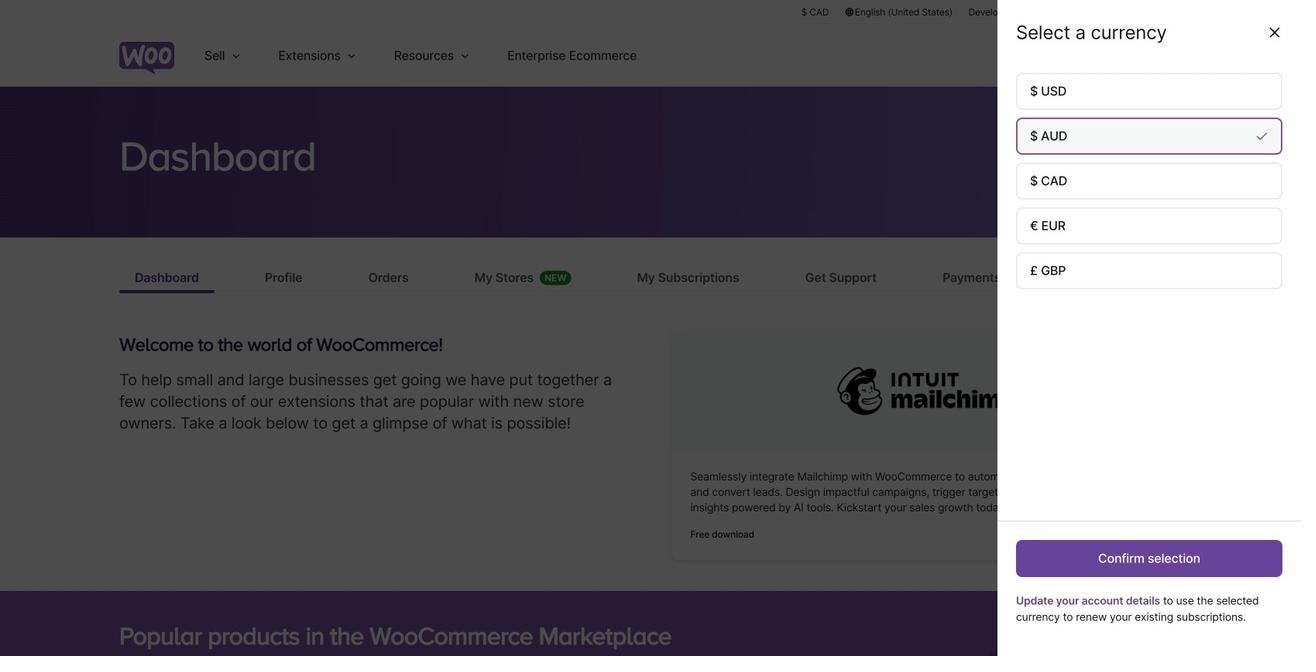 Task type: describe. For each thing, give the bounding box(es) containing it.
service navigation menu element
[[1090, 31, 1182, 81]]



Task type: vqa. For each thing, say whether or not it's contained in the screenshot.
THE $45
no



Task type: locate. For each thing, give the bounding box(es) containing it.
close selector image
[[1267, 25, 1282, 40]]

open account menu image
[[1157, 43, 1182, 68]]

search image
[[1117, 43, 1142, 68]]



